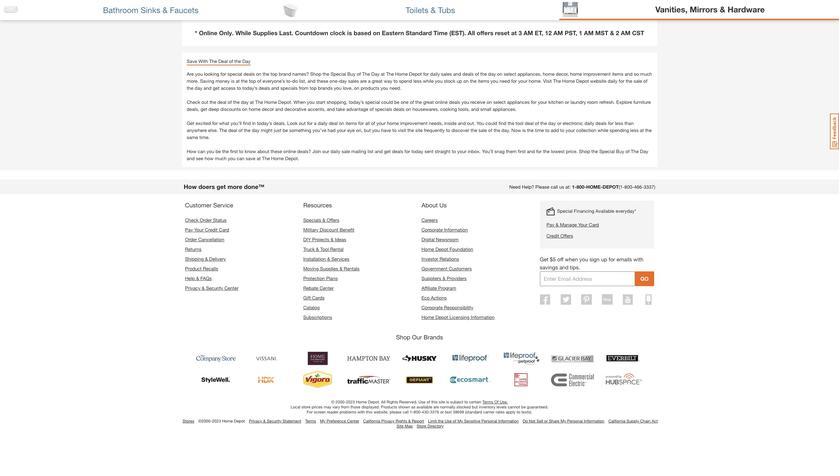 Task type: locate. For each thing, give the bounding box(es) containing it.
at inside check out the deal of the day at the home depot. when you start shopping, today's special could be one of the great online deals you receive on select appliances for your kitchen or laundry room refresh. explore furniture deals, get deep discounts on home decor and decorative accents, and take advantage of specials deals on housewares, cooking tools, and small appliances.
[[250, 99, 254, 105]]

select inside check out the deal of the day at the home depot. when you start shopping, today's special could be one of the great online deals you receive on select appliances for your kitchen or laundry room refresh. explore furniture deals, get deep discounts on home decor and decorative accents, and take advantage of specials deals on housewares, cooking tools, and small appliances.
[[494, 99, 506, 105]]

on inside get excited for what you'll find in today's deals. look out for a daily deal on items for all of your home improvement needs, inside and out. you could find the tool deal of the day or electronic daily deals for less than anywhere else. the deal of the day might just be something you've had your eye on, but you have to visit the site frequently to discover the sale of the day. now is the time to add to your collection while spending less at the same time.
[[339, 120, 345, 126]]

out inside check out the deal of the day at the home depot. when you start shopping, today's special could be one of the great online deals you receive on select appliances for your kitchen or laundry room refresh. explore furniture deals, get deep discounts on home decor and decorative accents, and take advantage of specials deals on housewares, cooking tools, and small appliances.
[[202, 99, 209, 105]]

0 horizontal spatial privacy
[[185, 285, 201, 291]]

1 horizontal spatial with
[[634, 256, 644, 263]]

hampton bay image
[[348, 349, 390, 368]]

today's right access
[[243, 85, 258, 91]]

0 horizontal spatial use
[[419, 400, 426, 405]]

1 find from the left
[[243, 120, 251, 126]]

1 horizontal spatial call
[[551, 184, 558, 190]]

1 corporate from the top
[[422, 227, 443, 233]]

vigoro image
[[297, 371, 340, 390]]

2 horizontal spatial my
[[561, 419, 567, 424]]

check for check order status
[[185, 217, 199, 223]]

displayed.
[[362, 405, 380, 410]]

© 2000-2023 home depot. all rights reserved. use of this site is subject to certain terms of use. local store prices may vary from those displayed. products shown as available are normally stocked but inventory levels cannot be guaranteed. for screen reader problems with this website, please call 1-800-430-3376 or text 38698 (standard carrier rates apply to texts).
[[291, 400, 549, 415]]

home depot on youtube image
[[623, 294, 634, 305]]

home.
[[529, 78, 542, 84]]

0 horizontal spatial much
[[215, 156, 227, 161]]

for left the emails
[[609, 256, 616, 263]]

how for how can you be the first to know about these online deals? join our daily sale mailing list and get deals for today sent straight to your inbox. you'll snag them first and for the lowest price. shop the special buy of the day and see how much you can save at the home depot.
[[187, 149, 197, 154]]

are inside © 2000-2023 home depot. all rights reserved. use of this site is subject to certain terms of use. local store prices may vary from those displayed. products shown as available are normally stocked but inventory levels cannot be guaranteed. for screen reader problems with this website, please call 1-800-430-3376 or text 38698 (standard carrier rates apply to texts).
[[434, 405, 439, 410]]

0 horizontal spatial find
[[243, 120, 251, 126]]

pay your credit card
[[185, 227, 229, 233]]

deals down one
[[394, 106, 405, 112]]

your inside "link"
[[579, 222, 588, 228]]

could inside get excited for what you'll find in today's deals. look out for a daily deal on items for all of your home improvement needs, inside and out. you could find the tool deal of the day or electronic daily deals for less than anywhere else. the deal of the day might just be something you've had your eye on, but you have to visit the site frequently to discover the sale of the day. now is the time to add to your collection while spending less at the same time.
[[486, 120, 498, 126]]

1 horizontal spatial can
[[237, 156, 245, 161]]

corporate for corporate responsibility
[[422, 305, 443, 310]]

pay inside "link"
[[547, 222, 555, 228]]

2 horizontal spatial less
[[631, 127, 639, 133]]

excited
[[196, 120, 211, 126]]

or inside get excited for what you'll find in today's deals. look out for a daily deal on items for all of your home improvement needs, inside and out. you could find the tool deal of the day or electronic daily deals for less than anywhere else. the deal of the day might just be something you've had your eye on, but you have to visit the site frequently to discover the sale of the day. now is the time to add to your collection while spending less at the same time.
[[558, 120, 562, 126]]

out inside get excited for what you'll find in today's deals. look out for a daily deal on items for all of your home improvement needs, inside and out. you could find the tool deal of the day or electronic daily deals for less than anywhere else. the deal of the day might just be something you've had your eye on, but you have to visit the site frequently to discover the sale of the day. now is the time to add to your collection while spending less at the same time.
[[299, 120, 306, 126]]

1 horizontal spatial these
[[317, 78, 329, 84]]

1 horizontal spatial while
[[598, 127, 609, 133]]

1 horizontal spatial 2023
[[346, 400, 355, 405]]

0 horizontal spatial credit
[[205, 227, 218, 233]]

is up access
[[231, 78, 235, 84]]

inbox.
[[468, 149, 481, 154]]

be inside how can you be the first to know about these online deals? join our daily sale mailing list and get deals for today sent straight to your inbox. you'll snag them first and for the lowest price. shop the special buy of the day and see how much you can save at the home depot.
[[216, 149, 221, 154]]

pay & manage your card link
[[547, 221, 637, 228]]

1 vertical spatial 1-
[[410, 410, 414, 415]]

terms left of
[[483, 400, 494, 405]]

while left stock
[[423, 78, 434, 84]]

call inside © 2000-2023 home depot. all rights reserved. use of this site is subject to certain terms of use. local store prices may vary from those displayed. products shown as available are normally stocked but inventory levels cannot be guaranteed. for screen reader problems with this website, please call 1-800-430-3376 or text 38698 (standard carrier rates apply to texts).
[[403, 410, 409, 415]]

home inside how can you be the first to know about these online deals? join our daily sale mailing list and get deals for today sent straight to your inbox. you'll snag them first and for the lowest price. shop the special buy of the day and see how much you can save at the home depot.
[[271, 156, 284, 161]]

0 horizontal spatial 1-
[[410, 410, 414, 415]]

home decorators collection image
[[297, 349, 340, 368]]

0 horizontal spatial sales
[[349, 78, 359, 84]]

specials & offers link
[[304, 217, 340, 223]]

depot. up decorative
[[279, 99, 293, 105]]

deals?
[[298, 149, 311, 154]]

2 horizontal spatial shop
[[580, 149, 591, 154]]

1 horizontal spatial out
[[299, 120, 306, 126]]

& right help
[[196, 276, 199, 281]]

rentals
[[344, 266, 360, 272]]

1 california from the left
[[364, 419, 381, 424]]

1 vertical spatial specials
[[375, 106, 393, 112]]

how inside how can you be the first to know about these online deals? join our daily sale mailing list and get deals for today sent straight to your inbox. you'll snag them first and for the lowest price. shop the special buy of the day and see how much you can save at the home depot.
[[187, 149, 197, 154]]

to right apply
[[517, 410, 521, 415]]

stylewell image
[[195, 371, 238, 390]]

status
[[213, 217, 227, 223]]

privacy for privacy & security statement
[[249, 419, 262, 424]]

1 vertical spatial items
[[478, 78, 490, 84]]

you've
[[313, 127, 327, 133]]

you down way
[[381, 85, 389, 91]]

electronic
[[563, 120, 584, 126]]

diy projects & ideas
[[304, 237, 347, 242]]

the up way
[[387, 71, 394, 77]]

vanities, mirrors & hardware
[[656, 5, 766, 14]]

and left so
[[625, 71, 633, 77]]

0 horizontal spatial can
[[198, 149, 206, 154]]

0 vertical spatial check
[[187, 99, 200, 105]]

& down services
[[340, 266, 343, 272]]

do not sell or share my personal information link
[[523, 419, 605, 424]]

be inside get excited for what you'll find in today's deals. look out for a daily deal on items for all of your home improvement needs, inside and out. you could find the tool deal of the day or electronic daily deals for less than anywhere else. the deal of the day might just be something you've had your eye on, but you have to visit the site frequently to discover the sale of the day. now is the time to add to your collection while spending less at the same time.
[[283, 127, 288, 133]]

1 first from the left
[[230, 149, 238, 154]]

offers up discount
[[327, 217, 340, 223]]

specials inside check out the deal of the day at the home depot. when you start shopping, today's special could be one of the great online deals you receive on select appliances for your kitchen or laundry room refresh. explore furniture deals, get deep discounts on home decor and decorative accents, and take advantage of specials deals on housewares, cooking tools, and small appliances.
[[375, 106, 393, 112]]

am right 12
[[554, 29, 564, 37]]

sale inside are you looking for special deals on the top brand names? shop the special buy of the day at the home depot for daily sales and deals of the day on select appliances, home decor, home improvement items and so much more. saving money is at the top of everyone's to-do list, and these one-day sales are a great way to spend less while you stock up on the items you need for your home. visit the home depot website daily for the sale of the day and get access to today's deals and specials from top brands you love, on products you need.
[[634, 78, 643, 84]]

moving supplies & rentals link
[[304, 266, 360, 272]]

check inside check out the deal of the day at the home depot. when you start shopping, today's special could be one of the great online deals you receive on select appliances for your kitchen or laundry room refresh. explore furniture deals, get deep discounts on home decor and decorative accents, and take advantage of specials deals on housewares, cooking tools, and small appliances.
[[187, 99, 200, 105]]

1 horizontal spatial supplies
[[320, 266, 339, 272]]

deals,
[[187, 106, 199, 112]]

in
[[252, 120, 256, 126]]

how for how doers get more done™
[[184, 183, 197, 190]]

and down receive
[[472, 106, 480, 112]]

0 vertical spatial a
[[368, 78, 371, 84]]

0 vertical spatial depot.
[[279, 99, 293, 105]]

1 vertical spatial online
[[284, 149, 296, 154]]

pay up order cancellation
[[185, 227, 193, 233]]

plans
[[326, 276, 338, 281]]

all inside © 2000-2023 home depot. all rights reserved. use of this site is subject to certain terms of use. local store prices may vary from those displayed. products shown as available are normally stocked but inventory levels cannot be guaranteed. for screen reader problems with this website, please call 1-800-430-3376 or text 38698 (standard carrier rates apply to texts).
[[382, 400, 386, 405]]

reset
[[496, 29, 510, 37]]

brands
[[424, 334, 443, 341]]

at up in
[[250, 99, 254, 105]]

much right "how"
[[215, 156, 227, 161]]

deals up collection
[[596, 120, 607, 126]]

use
[[419, 400, 426, 405], [445, 419, 452, 424]]

1 vertical spatial how
[[184, 183, 197, 190]]

might
[[261, 127, 273, 133]]

special financing available everyday*
[[558, 208, 637, 214]]

home accents holiday image
[[500, 371, 543, 390]]

for inside check out the deal of the day at the home depot. when you start shopping, today's special could be one of the great online deals you receive on select appliances for your kitchen or laundry room refresh. explore furniture deals, get deep discounts on home decor and decorative accents, and take advantage of specials deals on housewares, cooking tools, and small appliances.
[[532, 99, 537, 105]]

have
[[381, 127, 391, 133]]

vanities, mirrors & hardware image
[[563, 2, 578, 17]]

0 vertical spatial improvement
[[584, 71, 611, 77]]

up right sign
[[602, 256, 608, 263]]

do not sell or share my personal information
[[523, 419, 605, 424]]

1 horizontal spatial this
[[432, 400, 438, 405]]

of right deal
[[229, 58, 233, 64]]

& up 'moving supplies & rentals'
[[328, 256, 331, 262]]

0 vertical spatial online
[[436, 99, 448, 105]]

is inside get excited for what you'll find in today's deals. look out for a daily deal on items for all of your home improvement needs, inside and out. you could find the tool deal of the day or electronic daily deals for less than anywhere else. the deal of the day might just be something you've had your eye on, but you have to visit the site frequently to discover the sale of the day. now is the time to add to your collection while spending less at the same time.
[[523, 127, 526, 133]]

1- down reserved.
[[410, 410, 414, 415]]

everyday*
[[616, 208, 637, 214]]

delivery
[[209, 256, 226, 262]]

on down take
[[339, 120, 345, 126]]

2 corporate from the top
[[422, 305, 443, 310]]

your up have
[[377, 120, 386, 126]]

items inside get excited for what you'll find in today's deals. look out for a daily deal on items for all of your home improvement needs, inside and out. you could find the tool deal of the day or electronic daily deals for less than anywhere else. the deal of the day might just be something you've had your eye on, but you have to visit the site frequently to discover the sale of the day. now is the time to add to your collection while spending less at the same time.
[[346, 120, 357, 126]]

special inside are you looking for special deals on the top brand names? shop the special buy of the day at the home depot for daily sales and deals of the day on select appliances, home decor, home improvement items and so much more. saving money is at the top of everyone's to-do list, and these one-day sales are a great way to spend less while you stock up on the items you need for your home. visit the home depot website daily for the sale of the day and get access to today's deals and specials from top brands you love, on products you need.
[[228, 71, 243, 77]]

1 vertical spatial much
[[215, 156, 227, 161]]

1 horizontal spatial your
[[579, 222, 588, 228]]

1 vertical spatial with
[[358, 410, 365, 415]]

top left the brands
[[310, 85, 317, 91]]

1 horizontal spatial top
[[271, 71, 278, 77]]

rights inside © 2000-2023 home depot. all rights reserved. use of this site is subject to certain terms of use. local store prices may vary from those displayed. products shown as available are normally stocked but inventory levels cannot be guaranteed. for screen reader problems with this website, please call 1-800-430-3376 or text 38698 (standard carrier rates apply to texts).
[[387, 400, 399, 405]]

©2000-
[[198, 419, 212, 424]]

terms link
[[306, 419, 316, 424]]

receive
[[471, 99, 486, 105]]

1 horizontal spatial sale
[[479, 127, 487, 133]]

these right the about
[[271, 149, 282, 154]]

1 vertical spatial check
[[185, 217, 199, 223]]

projects
[[312, 237, 330, 242]]

of right all
[[372, 120, 376, 126]]

from inside are you looking for special deals on the top brand names? shop the special buy of the day at the home depot for daily sales and deals of the day on select appliances, home decor, home improvement items and so much more. saving money is at the top of everyone's to-do list, and these one-day sales are a great way to spend less while you stock up on the items you need for your home. visit the home depot website daily for the sale of the day and get access to today's deals and specials from top brands you love, on products you need.
[[299, 85, 309, 91]]

foundation
[[450, 246, 474, 252]]

1 horizontal spatial but
[[472, 405, 478, 410]]

special down spending at the top of the page
[[600, 149, 615, 154]]

is inside are you looking for special deals on the top brand names? shop the special buy of the day at the home depot for daily sales and deals of the day on select appliances, home decor, home improvement items and so much more. saving money is at the top of everyone's to-do list, and these one-day sales are a great way to spend less while you stock up on the items you need for your home. visit the home depot website daily for the sale of the day and get access to today's deals and specials from top brands you love, on products you need.
[[231, 78, 235, 84]]

the up decor in the left top of the page
[[255, 99, 263, 105]]

and up discover
[[458, 120, 466, 126]]

0 vertical spatial 2023
[[346, 400, 355, 405]]

0 horizontal spatial personal
[[482, 419, 498, 424]]

2 california from the left
[[609, 419, 626, 424]]

0 horizontal spatial items
[[346, 120, 357, 126]]

specials & offers
[[304, 217, 340, 223]]

this up 3376
[[432, 400, 438, 405]]

specials
[[304, 217, 321, 223]]

security for statement
[[267, 419, 282, 424]]

less inside are you looking for special deals on the top brand names? shop the special buy of the day at the home depot for daily sales and deals of the day on select appliances, home decor, home improvement items and so much more. saving money is at the top of everyone's to-do list, and these one-day sales are a great way to spend less while you stock up on the items you need for your home. visit the home depot website daily for the sale of the day and get access to today's deals and specials from top brands you love, on products you need.
[[414, 78, 422, 84]]

at inside how can you be the first to know about these online deals? join our daily sale mailing list and get deals for today sent straight to your inbox. you'll snag them first and for the lowest price. shop the special buy of the day and see how much you can save at the home depot.
[[257, 156, 261, 161]]

us
[[440, 202, 447, 209]]

0 horizontal spatial your
[[194, 227, 204, 233]]

1- right at:
[[573, 184, 577, 190]]

online inside check out the deal of the day at the home depot. when you start shopping, today's special could be one of the great online deals you receive on select appliances for your kitchen or laundry room refresh. explore furniture deals, get deep discounts on home decor and decorative accents, and take advantage of specials deals on housewares, cooking tools, and small appliances.
[[436, 99, 448, 105]]

2 hero image from the left
[[423, 0, 658, 13]]

daily inside how can you be the first to know about these online deals? join our daily sale mailing list and get deals for today sent straight to your inbox. you'll snag them first and for the lowest price. shop the special buy of the day and see how much you can save at the home depot.
[[331, 149, 341, 154]]

the
[[235, 58, 241, 64], [263, 71, 270, 77], [323, 71, 330, 77], [481, 71, 487, 77], [241, 78, 248, 84], [470, 78, 477, 84], [626, 78, 633, 84], [187, 85, 194, 91], [210, 99, 216, 105], [233, 99, 240, 105], [416, 99, 422, 105], [508, 120, 515, 126], [541, 120, 548, 126], [244, 127, 251, 133], [408, 127, 414, 133], [471, 127, 478, 133], [494, 127, 501, 133], [528, 127, 534, 133], [646, 127, 652, 133], [222, 149, 229, 154], [544, 149, 550, 154], [592, 149, 599, 154], [438, 419, 444, 424]]

1 vertical spatial out
[[299, 120, 306, 126]]

1 horizontal spatial much
[[641, 71, 653, 77]]

this left website,
[[366, 410, 373, 415]]

to
[[394, 78, 398, 84], [237, 85, 241, 91], [393, 127, 397, 133], [447, 127, 451, 133], [546, 127, 550, 133], [561, 127, 565, 133], [239, 149, 244, 154], [452, 149, 456, 154], [465, 400, 469, 405], [517, 410, 521, 415]]

select up appliances.
[[494, 99, 506, 105]]

pay for pay your credit card
[[185, 227, 193, 233]]

customers
[[449, 266, 472, 272]]

800- right at:
[[577, 184, 587, 190]]

home inside check out the deal of the day at the home depot. when you start shopping, today's special could be one of the great online deals you receive on select appliances for your kitchen or laundry room refresh. explore furniture deals, get deep discounts on home decor and decorative accents, and take advantage of specials deals on housewares, cooking tools, and small appliances.
[[249, 106, 261, 112]]

defiant image
[[399, 371, 441, 390]]

center
[[225, 285, 239, 291], [320, 285, 334, 291], [347, 419, 360, 424]]

& left report
[[409, 419, 411, 424]]

when
[[566, 256, 579, 263]]

recalls
[[203, 266, 218, 272]]

california left supply
[[609, 419, 626, 424]]

get inside get excited for what you'll find in today's deals. look out for a daily deal on items for all of your home improvement needs, inside and out. you could find the tool deal of the day or electronic daily deals for less than anywhere else. the deal of the day might just be something you've had your eye on, but you have to visit the site frequently to discover the sale of the day. now is the time to add to your collection while spending less at the same time.
[[187, 120, 195, 126]]

credit down pay & manage your card at the right top of the page
[[547, 233, 560, 239]]

0 vertical spatial less
[[414, 78, 422, 84]]

0 horizontal spatial get
[[187, 120, 195, 126]]

am right 3
[[524, 29, 534, 37]]

special inside how can you be the first to know about these online deals? join our daily sale mailing list and get deals for today sent straight to your inbox. you'll snag them first and for the lowest price. shop the special buy of the day and see how much you can save at the home depot.
[[600, 149, 615, 154]]

from inside © 2000-2023 home depot. all rights reserved. use of this site is subject to certain terms of use. local store prices may vary from those displayed. products shown as available are normally stocked but inventory levels cannot be guaranteed. for screen reader problems with this website, please call 1-800-430-3376 or text 38698 (standard carrier rates apply to texts).
[[341, 405, 350, 410]]

could right you
[[486, 120, 498, 126]]

rights
[[387, 400, 399, 405], [396, 419, 408, 424]]

get inside get $5 off when you sign up for emails with savings and tips.
[[540, 256, 549, 263]]

1 am from the left
[[524, 29, 534, 37]]

items
[[613, 71, 624, 77], [478, 78, 490, 84], [346, 120, 357, 126]]

2 horizontal spatial items
[[613, 71, 624, 77]]

1 horizontal spatial get
[[540, 256, 549, 263]]

0 horizontal spatial 800-
[[414, 410, 422, 415]]

corporate down "careers" link
[[422, 227, 443, 233]]

terms down for
[[306, 419, 316, 424]]

home up decor in the left top of the page
[[265, 99, 277, 105]]

home down decor,
[[563, 78, 575, 84]]

0 horizontal spatial improvement
[[401, 120, 428, 126]]

1 personal from the left
[[482, 419, 498, 424]]

act
[[652, 419, 658, 424]]

deals up receive
[[463, 71, 474, 77]]

shop inside how can you be the first to know about these online deals? join our daily sale mailing list and get deals for today sent straight to your inbox. you'll snag them first and for the lowest price. shop the special buy of the day and see how much you can save at the home depot.
[[580, 149, 591, 154]]

home depot mobile apps image
[[646, 294, 653, 305]]

today's up advantage
[[349, 99, 364, 105]]

use inside © 2000-2023 home depot. all rights reserved. use of this site is subject to certain terms of use. local store prices may vary from those displayed. products shown as available are normally stocked but inventory levels cannot be guaranteed. for screen reader problems with this website, please call 1-800-430-3376 or text 38698 (standard carrier rates apply to texts).
[[419, 400, 426, 405]]

the down than
[[632, 149, 639, 154]]

a up you've
[[314, 120, 317, 126]]

specials down to-
[[281, 85, 298, 91]]

great
[[372, 78, 383, 84], [424, 99, 434, 105]]

cancellation
[[198, 237, 224, 242]]

center down delivery
[[225, 285, 239, 291]]

card
[[590, 222, 600, 228], [219, 227, 229, 233]]

as
[[412, 405, 416, 410]]

less down than
[[631, 127, 639, 133]]

my down 38698
[[458, 419, 464, 424]]

with right problems
[[358, 410, 365, 415]]

truck & tool rental
[[304, 246, 344, 252]]

on,
[[356, 127, 363, 133]]

glacier bay image
[[551, 349, 594, 368]]

2 horizontal spatial special
[[600, 149, 615, 154]]

1 horizontal spatial first
[[518, 149, 526, 154]]

corporate for corporate information
[[422, 227, 443, 233]]

sinks
[[141, 5, 161, 15]]

of up furniture
[[644, 78, 648, 84]]

select up the need
[[504, 71, 517, 77]]

improvement up website
[[584, 71, 611, 77]]

0 horizontal spatial shop
[[311, 71, 322, 77]]

up inside are you looking for special deals on the top brand names? shop the special buy of the day at the home depot for daily sales and deals of the day on select appliances, home decor, home improvement items and so much more. saving money is at the top of everyone's to-do list, and these one-day sales are a great way to spend less while you stock up on the items you need for your home. visit the home depot website daily for the sale of the day and get access to today's deals and specials from top brands you love, on products you need.
[[457, 78, 463, 84]]

0 vertical spatial today's
[[243, 85, 258, 91]]

today
[[412, 149, 424, 154]]

a inside get excited for what you'll find in today's deals. look out for a daily deal on items for all of your home improvement needs, inside and out. you could find the tool deal of the day or electronic daily deals for less than anywhere else. the deal of the day might just be something you've had your eye on, but you have to visit the site frequently to discover the sale of the day. now is the time to add to your collection while spending less at the same time.
[[314, 120, 317, 126]]

0 vertical spatial could
[[382, 99, 393, 105]]

security left statement
[[267, 419, 282, 424]]

2 find from the left
[[499, 120, 507, 126]]

order up 'pay your credit card' link
[[200, 217, 212, 223]]

1 horizontal spatial 800-
[[577, 184, 587, 190]]

shipping & delivery
[[185, 256, 226, 262]]

home depot on facebook image
[[541, 294, 551, 305]]

resources
[[304, 202, 332, 209]]

1 vertical spatial could
[[486, 120, 498, 126]]

vissani image
[[246, 349, 289, 368]]

1 vertical spatial special
[[366, 99, 380, 105]]

get for get $5 off when you sign up for emails with savings and tips.
[[540, 256, 549, 263]]

check up 'deals,'
[[187, 99, 200, 105]]

tips.
[[571, 264, 581, 271]]

are inside are you looking for special deals on the top brand names? shop the special buy of the day at the home depot for daily sales and deals of the day on select appliances, home decor, home improvement items and so much more. saving money is at the top of everyone's to-do list, and these one-day sales are a great way to spend less while you stock up on the items you need for your home. visit the home depot website daily for the sale of the day and get access to today's deals and specials from top brands you love, on products you need.
[[361, 78, 367, 84]]

& left tubs
[[431, 5, 436, 15]]

rental
[[331, 246, 344, 252]]

order
[[200, 217, 212, 223], [185, 237, 197, 242]]

1 horizontal spatial sales
[[442, 71, 452, 77]]

out up something
[[299, 120, 306, 126]]

0 horizontal spatial terms
[[306, 419, 316, 424]]

but inside get excited for what you'll find in today's deals. look out for a daily deal on items for all of your home improvement needs, inside and out. you could find the tool deal of the day or electronic daily deals for less than anywhere else. the deal of the day might just be something you've had your eye on, but you have to visit the site frequently to discover the sale of the day. now is the time to add to your collection while spending less at the same time.
[[364, 127, 371, 133]]

1 vertical spatial shop
[[580, 149, 591, 154]]

today's inside check out the deal of the day at the home depot. when you start shopping, today's special could be one of the great online deals you receive on select appliances for your kitchen or laundry room refresh. explore furniture deals, get deep discounts on home decor and decorative accents, and take advantage of specials deals on housewares, cooking tools, and small appliances.
[[349, 99, 364, 105]]

a up products
[[368, 78, 371, 84]]

1 vertical spatial improvement
[[401, 120, 428, 126]]

2 horizontal spatial 800-
[[625, 184, 635, 190]]

sale inside get excited for what you'll find in today's deals. look out for a daily deal on items for all of your home improvement needs, inside and out. you could find the tool deal of the day or electronic daily deals for less than anywhere else. the deal of the day might just be something you've had your eye on, but you have to visit the site frequently to discover the sale of the day. now is the time to add to your collection while spending less at the same time.
[[479, 127, 487, 133]]

go button
[[636, 272, 655, 286]]

0 vertical spatial terms
[[483, 400, 494, 405]]

of up time
[[536, 120, 540, 126]]

could down need.
[[382, 99, 393, 105]]

select
[[504, 71, 517, 77], [494, 99, 506, 105]]

0 horizontal spatial my
[[320, 419, 326, 424]]

your
[[519, 78, 528, 84], [539, 99, 548, 105], [377, 120, 386, 126], [337, 127, 346, 133], [566, 127, 575, 133], [458, 149, 467, 154]]

sign
[[590, 256, 600, 263]]

get $5 off when you sign up for emails with savings and tips.
[[540, 256, 644, 271]]

but
[[364, 127, 371, 133], [472, 405, 478, 410]]

0 horizontal spatial security
[[206, 285, 223, 291]]

0 vertical spatial specials
[[281, 85, 298, 91]]

1 hero image from the left
[[182, 0, 417, 13]]

commercial electric image
[[551, 371, 594, 390]]

order up returns
[[185, 237, 197, 242]]

0 vertical spatial special
[[331, 71, 346, 77]]

feedback link image
[[831, 113, 840, 150]]

1 vertical spatial top
[[249, 78, 256, 84]]

time.
[[200, 134, 210, 140]]

1 horizontal spatial improvement
[[584, 71, 611, 77]]

0 horizontal spatial while
[[423, 78, 434, 84]]

website,
[[374, 410, 389, 415]]

is right now
[[523, 127, 526, 133]]

pay for pay & manage your card
[[547, 222, 555, 228]]

deal
[[219, 58, 228, 64]]

up inside get $5 off when you sign up for emails with savings and tips.
[[602, 256, 608, 263]]

but inside © 2000-2023 home depot. all rights reserved. use of this site is subject to certain terms of use. local store prices may vary from those displayed. products shown as available are normally stocked but inventory levels cannot be guaranteed. for screen reader problems with this website, please call 1-800-430-3376 or text 38698 (standard carrier rates apply to texts).
[[472, 405, 478, 410]]

can up see
[[198, 149, 206, 154]]

california for california supply chain act
[[609, 419, 626, 424]]

my right share
[[561, 419, 567, 424]]

1 horizontal spatial site
[[439, 400, 446, 405]]

2 personal from the left
[[568, 419, 584, 424]]

kitchen
[[549, 99, 564, 105]]

investor relations link
[[422, 256, 460, 262]]

california privacy rights & report
[[364, 419, 425, 424]]

0 vertical spatial sale
[[634, 78, 643, 84]]

1 horizontal spatial shop
[[397, 334, 411, 341]]

pay up credit offers
[[547, 222, 555, 228]]

1 vertical spatial up
[[602, 256, 608, 263]]

stores
[[183, 419, 194, 424]]

0 horizontal spatial site
[[416, 127, 423, 133]]

1 horizontal spatial specials
[[375, 106, 393, 112]]

saving
[[200, 78, 215, 84]]

product
[[185, 266, 202, 272]]

of
[[495, 400, 499, 405]]

4 am from the left
[[622, 29, 631, 37]]

gift cards link
[[304, 295, 325, 301]]

0 vertical spatial great
[[372, 78, 383, 84]]

1 vertical spatial get
[[540, 256, 549, 263]]

corporate responsibility
[[422, 305, 474, 310]]

benefit
[[340, 227, 355, 233]]

sales up stock
[[442, 71, 452, 77]]

with inside © 2000-2023 home depot. all rights reserved. use of this site is subject to certain terms of use. local store prices may vary from those displayed. products shown as available are normally stocked but inventory levels cannot be guaranteed. for screen reader problems with this website, please call 1-800-430-3376 or text 38698 (standard carrier rates apply to texts).
[[358, 410, 365, 415]]

1 horizontal spatial from
[[341, 405, 350, 410]]

first right them
[[518, 149, 526, 154]]

room
[[588, 99, 599, 105]]

how can you be the first to know about these online deals? join our daily sale mailing list and get deals for today sent straight to your inbox. you'll snag them first and for the lowest price. shop the special buy of the day and see how much you can save at the home depot.
[[187, 149, 649, 161]]

hero image
[[182, 0, 417, 13], [423, 0, 658, 13]]

credit
[[205, 227, 218, 233], [547, 233, 560, 239]]

to up need.
[[394, 78, 398, 84]]

is right clock
[[348, 29, 352, 37]]

relations
[[440, 256, 460, 262]]

0 vertical spatial use
[[419, 400, 426, 405]]

0 horizontal spatial less
[[414, 78, 422, 84]]

mst
[[596, 29, 609, 37]]

everbilt image
[[602, 349, 645, 368]]

1 vertical spatial but
[[472, 405, 478, 410]]

mailing
[[352, 149, 367, 154]]

day inside how can you be the first to know about these online deals? join our daily sale mailing list and get deals for today sent straight to your inbox. you'll snag them first and for the lowest price. shop the special buy of the day and see how much you can save at the home depot.
[[641, 149, 649, 154]]

spending
[[610, 127, 630, 133]]

depot. inside how can you be the first to know about these online deals? join our daily sale mailing list and get deals for today sent straight to your inbox. you'll snag them first and for the lowest price. shop the special buy of the day and see how much you can save at the home depot.
[[285, 156, 299, 161]]

depot.
[[279, 99, 293, 105], [285, 156, 299, 161], [368, 400, 380, 405]]

0 vertical spatial shop
[[311, 71, 322, 77]]

protection plans link
[[304, 276, 338, 281]]

am right 2
[[622, 29, 631, 37]]

1 vertical spatial offers
[[561, 233, 574, 239]]

1 horizontal spatial special
[[366, 99, 380, 105]]

card up the credit offers link on the right
[[590, 222, 600, 228]]

returns link
[[185, 246, 202, 252]]

great inside are you looking for special deals on the top brand names? shop the special buy of the day at the home depot for daily sales and deals of the day on select appliances, home decor, home improvement items and so much more. saving money is at the top of everyone's to-do list, and these one-day sales are a great way to spend less while you stock up on the items you need for your home. visit the home depot website daily for the sale of the day and get access to today's deals and specials from top brands you love, on products you need.
[[372, 78, 383, 84]]

get for get excited for what you'll find in today's deals. look out for a daily deal on items for all of your home improvement needs, inside and out. you could find the tool deal of the day or electronic daily deals for less than anywhere else. the deal of the day might just be something you've had your eye on, but you have to visit the site frequently to discover the sale of the day. now is the time to add to your collection while spending less at the same time.
[[187, 120, 195, 126]]

something
[[290, 127, 312, 133]]

are
[[361, 78, 367, 84], [434, 405, 439, 410]]

select inside are you looking for special deals on the top brand names? shop the special buy of the day at the home depot for daily sales and deals of the day on select appliances, home decor, home improvement items and so much more. saving money is at the top of everyone's to-do list, and these one-day sales are a great way to spend less while you stock up on the items you need for your home. visit the home depot website daily for the sale of the day and get access to today's deals and specials from top brands you love, on products you need.
[[504, 71, 517, 77]]

the inside check out the deal of the day at the home depot. when you start shopping, today's special could be one of the great online deals you receive on select appliances for your kitchen or laundry room refresh. explore furniture deals, get deep discounts on home decor and decorative accents, and take advantage of specials deals on housewares, cooking tools, and small appliances.
[[255, 99, 263, 105]]

0 horizontal spatial are
[[361, 78, 367, 84]]

on up small at right top
[[487, 99, 493, 105]]

my down screen
[[320, 419, 326, 424]]

card inside "link"
[[590, 222, 600, 228]]

items left so
[[613, 71, 624, 77]]

buy down spending at the top of the page
[[617, 149, 625, 154]]

& inside "link"
[[556, 222, 559, 228]]

save with the deal of the day
[[187, 58, 251, 64]]

0 horizontal spatial this
[[366, 410, 373, 415]]

but down all
[[364, 127, 371, 133]]

1 horizontal spatial order
[[200, 217, 212, 223]]

0 vertical spatial are
[[361, 78, 367, 84]]

you up tools,
[[462, 99, 470, 105]]

and down shopping,
[[327, 106, 335, 112]]

check order status link
[[185, 217, 227, 223]]

0 vertical spatial top
[[271, 71, 278, 77]]

much
[[641, 71, 653, 77], [215, 156, 227, 161]]



Task type: describe. For each thing, give the bounding box(es) containing it.
special inside are you looking for special deals on the top brand names? shop the special buy of the day at the home depot for daily sales and deals of the day on select appliances, home decor, home improvement items and so much more. saving money is at the top of everyone's to-do list, and these one-day sales are a great way to spend less while you stock up on the items you need for your home. visit the home depot website daily for the sale of the day and get access to today's deals and specials from top brands you love, on products you need.
[[331, 71, 346, 77]]

for up check out the deal of the day at the home depot. when you start shopping, today's special could be one of the great online deals you receive on select appliances for your kitchen or laundry room refresh. explore furniture deals, get deep discounts on home decor and decorative accents, and take advantage of specials deals on housewares, cooking tools, and small appliances.
[[424, 71, 429, 77]]

& left 2
[[611, 29, 615, 37]]

improvement inside get excited for what you'll find in today's deals. look out for a daily deal on items for all of your home improvement needs, inside and out. you could find the tool deal of the day or electronic daily deals for less than anywhere else. the deal of the day might just be something you've had your eye on, but you have to visit the site frequently to discover the sale of the day. now is the time to add to your collection while spending less at the same time.
[[401, 120, 428, 126]]

1 my from the left
[[320, 419, 326, 424]]

at left 3
[[512, 29, 517, 37]]

products
[[361, 85, 380, 91]]

online inside how can you be the first to know about these online deals? join our daily sale mailing list and get deals for today sent straight to your inbox. you'll snag them first and for the lowest price. shop the special buy of the day and see how much you can save at the home depot.
[[284, 149, 296, 154]]

you right are
[[195, 71, 203, 77]]

you up accents,
[[307, 99, 315, 105]]

accents,
[[308, 106, 326, 112]]

for up you've
[[307, 120, 313, 126]]

careers link
[[422, 217, 438, 223]]

share
[[550, 419, 560, 424]]

your left eye
[[337, 127, 346, 133]]

0 vertical spatial sales
[[442, 71, 452, 77]]

ecosmart image
[[449, 371, 492, 390]]

and down everyone's
[[272, 85, 279, 91]]

add
[[551, 127, 559, 133]]

home down eco
[[422, 315, 435, 320]]

bathroom sinks & faucets image
[[3, 3, 18, 18]]

(standard
[[466, 410, 483, 415]]

visit
[[398, 127, 407, 133]]

of up discounts
[[228, 99, 232, 105]]

spend
[[399, 78, 413, 84]]

to right access
[[237, 85, 241, 91]]

0 vertical spatial call
[[551, 184, 558, 190]]

credit inside the credit offers link
[[547, 233, 560, 239]]

today's inside are you looking for special deals on the top brand names? shop the special buy of the day at the home depot for daily sales and deals of the day on select appliances, home decor, home improvement items and so much more. saving money is at the top of everyone's to-do list, and these one-day sales are a great way to spend less while you stock up on the items you need for your home. visit the home depot website daily for the sale of the day and get access to today's deals and specials from top brands you love, on products you need.
[[243, 85, 258, 91]]

price.
[[567, 149, 578, 154]]

and up stock
[[454, 71, 462, 77]]

for up spending at the top of the page
[[609, 120, 614, 126]]

home-
[[587, 184, 603, 190]]

home up visit
[[543, 71, 555, 77]]

trafficmaster image
[[348, 371, 390, 390]]

Enter Email Address text field
[[540, 272, 636, 286]]

for
[[307, 410, 313, 415]]

and inside get $5 off when you sign up for emails with savings and tips.
[[560, 264, 569, 271]]

deal up had
[[329, 120, 338, 126]]

affiliate
[[422, 285, 437, 291]]

& left ideas
[[331, 237, 334, 242]]

save
[[246, 156, 256, 161]]

you inside get excited for what you'll find in today's deals. look out for a daily deal on items for all of your home improvement needs, inside and out. you could find the tool deal of the day or electronic daily deals for less than anywhere else. the deal of the day might just be something you've had your eye on, but you have to visit the site frequently to discover the sale of the day. now is the time to add to your collection while spending less at the same time.
[[373, 127, 380, 133]]

help
[[185, 276, 195, 281]]

at:
[[566, 184, 571, 190]]

about
[[258, 149, 270, 154]]

privacy for privacy & security center
[[185, 285, 201, 291]]

shipping & delivery link
[[185, 256, 226, 262]]

may
[[324, 405, 332, 410]]

visit
[[544, 78, 552, 84]]

on right love,
[[354, 85, 360, 91]]

know
[[245, 149, 256, 154]]

2 first from the left
[[518, 149, 526, 154]]

take
[[336, 106, 345, 112]]

and right list,
[[308, 78, 316, 84]]

deal inside check out the deal of the day at the home depot. when you start shopping, today's special could be one of the great online deals you receive on select appliances for your kitchen or laundry room refresh. explore furniture deals, get deep discounts on home decor and decorative accents, and take advantage of specials deals on housewares, cooking tools, and small appliances.
[[218, 99, 227, 105]]

of down 38698
[[453, 419, 457, 424]]

depot. inside © 2000-2023 home depot. all rights reserved. use of this site is subject to certain terms of use. local store prices may vary from those displayed. products shown as available are normally stocked but inventory levels cannot be guaranteed. for screen reader problems with this website, please call 1-800-430-3376 or text 38698 (standard carrier rates apply to texts).
[[368, 400, 380, 405]]

great inside check out the deal of the day at the home depot. when you start shopping, today's special could be one of the great online deals you receive on select appliances for your kitchen or laundry room refresh. explore furniture deals, get deep discounts on home decor and decorative accents, and take advantage of specials deals on housewares, cooking tools, and small appliances.
[[424, 99, 434, 105]]

to left "certain"
[[465, 400, 469, 405]]

investor
[[422, 256, 439, 262]]

site inside get excited for what you'll find in today's deals. look out for a daily deal on items for all of your home improvement needs, inside and out. you could find the tool deal of the day or electronic daily deals for less than anywhere else. the deal of the day might just be something you've had your eye on, but you have to visit the site frequently to discover the sale of the day. now is the time to add to your collection while spending less at the same time.
[[416, 127, 423, 133]]

1
[[580, 29, 583, 37]]

home right ©2000-
[[222, 419, 233, 424]]

personal for sensitive
[[482, 419, 498, 424]]

you left stock
[[435, 78, 443, 84]]

subscriptions link
[[304, 315, 333, 320]]

refresh.
[[600, 99, 616, 105]]

for left today
[[405, 149, 411, 154]]

& left statement
[[263, 419, 266, 424]]

2 vertical spatial top
[[310, 85, 317, 91]]

providers
[[447, 276, 467, 281]]

suppliers & providers
[[422, 276, 467, 281]]

2 horizontal spatial privacy
[[382, 419, 395, 424]]

at right money
[[236, 78, 240, 84]]

& up recalls
[[205, 256, 208, 262]]

deal right tool
[[525, 120, 534, 126]]

appliances,
[[518, 71, 542, 77]]

2 horizontal spatial center
[[347, 419, 360, 424]]

privacy & security center link
[[185, 285, 239, 291]]

to down inside
[[447, 127, 451, 133]]

help & faqs link
[[185, 276, 212, 281]]

home up the spend
[[396, 71, 408, 77]]

2 vertical spatial shop
[[397, 334, 411, 341]]

of inside how can you be the first to know about these online deals? join our daily sale mailing list and get deals for today sent straight to your inbox. you'll snag them first and for the lowest price. shop the special buy of the day and see how much you can save at the home depot.
[[626, 149, 630, 154]]

these inside how can you be the first to know about these online deals? join our daily sale mailing list and get deals for today sent straight to your inbox. you'll snag them first and for the lowest price. shop the special buy of the day and see how much you can save at the home depot.
[[271, 149, 282, 154]]

*
[[195, 29, 198, 37]]

get inside are you looking for special deals on the top brand names? shop the special buy of the day at the home depot for daily sales and deals of the day on select appliances, home decor, home improvement items and so much more. saving money is at the top of everyone's to-do list, and these one-day sales are a great way to spend less while you stock up on the items you need for your home. visit the home depot website daily for the sale of the day and get access to today's deals and specials from top brands you love, on products you need.
[[213, 85, 220, 91]]

catalog
[[304, 305, 320, 310]]

a inside are you looking for special deals on the top brand names? shop the special buy of the day at the home depot for daily sales and deals of the day on select appliances, home decor, home improvement items and so much more. saving money is at the top of everyone's to-do list, and these one-day sales are a great way to spend less while you stock up on the items you need for your home. visit the home depot website daily for the sale of the day and get access to today's deals and specials from top brands you love, on products you need.
[[368, 78, 371, 84]]

with
[[199, 58, 208, 64]]

for left all
[[359, 120, 364, 126]]

get inside check out the deal of the day at the home depot. when you start shopping, today's special could be one of the great online deals you receive on select appliances for your kitchen or laundry room refresh. explore furniture deals, get deep discounts on home decor and decorative accents, and take advantage of specials deals on housewares, cooking tools, and small appliances.
[[201, 106, 207, 112]]

at inside get excited for what you'll find in today's deals. look out for a daily deal on items for all of your home improvement needs, inside and out. you could find the tool deal of the day or electronic daily deals for less than anywhere else. the deal of the day might just be something you've had your eye on, but you have to visit the site frequently to discover the sale of the day. now is the time to add to your collection while spending less at the same time.
[[641, 127, 645, 133]]

your inside how can you be the first to know about these online deals? join our daily sale mailing list and get deals for today sent straight to your inbox. you'll snag them first and for the lowest price. shop the special buy of the day and see how much you can save at the home depot.
[[458, 149, 467, 154]]

check out the deal of the day at the home depot. when you start shopping, today's special could be one of the great online deals you receive on select appliances for your kitchen or laundry room refresh. explore furniture deals, get deep discounts on home decor and decorative accents, and take advantage of specials deals on housewares, cooking tools, and small appliances.
[[187, 99, 652, 112]]

how doers get more done™
[[184, 183, 265, 190]]

and down saving
[[204, 85, 212, 91]]

ideas
[[335, 237, 347, 242]]

on right stock
[[464, 78, 469, 84]]

toilets & tubs
[[406, 5, 456, 15]]

& right the mirrors at the top
[[721, 5, 726, 14]]

same
[[187, 134, 198, 140]]

texts).
[[522, 410, 533, 415]]

3376
[[431, 410, 440, 415]]

what
[[219, 120, 230, 126]]

1- inside © 2000-2023 home depot. all rights reserved. use of this site is subject to certain terms of use. local store prices may vary from those displayed. products shown as available are normally stocked but inventory levels cannot be guaranteed. for screen reader problems with this website, please call 1-800-430-3376 or text 38698 (standard carrier rates apply to texts).
[[410, 410, 414, 415]]

2 vertical spatial less
[[631, 127, 639, 133]]

reserved.
[[400, 400, 418, 405]]

based
[[354, 29, 372, 37]]

security for center
[[206, 285, 223, 291]]

carrier
[[484, 410, 495, 415]]

emails
[[617, 256, 633, 263]]

0 horizontal spatial day
[[243, 58, 251, 64]]

on right "based"
[[373, 29, 381, 37]]

could inside check out the deal of the day at the home depot. when you start shopping, today's special could be one of the great online deals you receive on select appliances for your kitchen or laundry room refresh. explore furniture deals, get deep discounts on home decor and decorative accents, and take advantage of specials deals on housewares, cooking tools, and small appliances.
[[382, 99, 393, 105]]

day inside are you looking for special deals on the top brand names? shop the special buy of the day at the home depot for daily sales and deals of the day on select appliances, home decor, home improvement items and so much more. saving money is at the top of everyone's to-do list, and these one-day sales are a great way to spend less while you stock up on the items you need for your home. visit the home depot website daily for the sale of the day and get access to today's deals and specials from top brands you love, on products you need.
[[372, 71, 380, 77]]

0 horizontal spatial order
[[185, 237, 197, 242]]

be inside check out the deal of the day at the home depot. when you start shopping, today's special could be one of the great online deals you receive on select appliances for your kitchen or laundry room refresh. explore furniture deals, get deep discounts on home decor and decorative accents, and take advantage of specials deals on housewares, cooking tools, and small appliances.
[[395, 99, 400, 105]]

2 vertical spatial special
[[558, 208, 573, 214]]

1 vertical spatial can
[[237, 156, 245, 161]]

be inside © 2000-2023 home depot. all rights reserved. use of this site is subject to certain terms of use. local store prices may vary from those displayed. products shown as available are normally stocked but inventory levels cannot be guaranteed. for screen reader problems with this website, please call 1-800-430-3376 or text 38698 (standard carrier rates apply to texts).
[[522, 405, 526, 410]]

home inside © 2000-2023 home depot. all rights reserved. use of this site is subject to certain terms of use. local store prices may vary from those displayed. products shown as available are normally stocked but inventory levels cannot be guaranteed. for screen reader problems with this website, please call 1-800-430-3376 or text 38698 (standard carrier rates apply to texts).
[[356, 400, 367, 405]]

0 horizontal spatial card
[[219, 227, 229, 233]]

1 vertical spatial less
[[616, 120, 624, 126]]

much inside are you looking for special deals on the top brand names? shop the special buy of the day at the home depot for daily sales and deals of the day on select appliances, home decor, home improvement items and so much more. saving money is at the top of everyone's to-do list, and these one-day sales are a great way to spend less while you stock up on the items you need for your home. visit the home depot website daily for the sale of the day and get access to today's deals and specials from top brands you love, on products you need.
[[641, 71, 653, 77]]

home depot blog image
[[603, 294, 613, 305]]

clock
[[330, 29, 346, 37]]

and right them
[[528, 149, 535, 154]]

deals up cooking
[[449, 99, 461, 105]]

deals down 'save with the deal of the day'
[[244, 71, 255, 77]]

lowest
[[552, 149, 565, 154]]

problems
[[340, 410, 357, 415]]

0 horizontal spatial supplies
[[253, 29, 278, 37]]

lifeproof flooring image
[[449, 349, 492, 368]]

mirrors
[[691, 5, 718, 14]]

to right straight
[[452, 149, 456, 154]]

cannot
[[508, 405, 521, 410]]

way
[[384, 78, 393, 84]]

1 horizontal spatial 1-
[[573, 184, 577, 190]]

of up receive
[[475, 71, 480, 77]]

toilets & tubs image
[[283, 3, 298, 18]]

california supply chain act
[[609, 419, 658, 424]]

home depot on twitter image
[[561, 294, 572, 305]]

else.
[[208, 127, 218, 133]]

1 vertical spatial use
[[445, 419, 452, 424]]

0 horizontal spatial center
[[225, 285, 239, 291]]

not
[[530, 419, 536, 424]]

home right decor,
[[571, 71, 583, 77]]

check for check out the deal of the day at the home depot. when you start shopping, today's special could be one of the great online deals you receive on select appliances for your kitchen or laundry room refresh. explore furniture deals, get deep discounts on home decor and decorative accents, and take advantage of specials deals on housewares, cooking tools, and small appliances.
[[187, 99, 200, 105]]

or inside check out the deal of the day at the home depot. when you start shopping, today's special could be one of the great online deals you receive on select appliances for your kitchen or laundry room refresh. explore furniture deals, get deep discounts on home decor and decorative accents, and take advantage of specials deals on housewares, cooking tools, and small appliances.
[[566, 99, 570, 105]]

to left know
[[239, 149, 244, 154]]

hubspace smart home image
[[602, 371, 645, 390]]

0 vertical spatial items
[[613, 71, 624, 77]]

1 horizontal spatial items
[[478, 78, 490, 84]]

government customers link
[[422, 266, 472, 272]]

your down electronic
[[566, 127, 575, 133]]

your inside are you looking for special deals on the top brand names? shop the special buy of the day at the home depot for daily sales and deals of the day on select appliances, home decor, home improvement items and so much more. saving money is at the top of everyone's to-do list, and these one-day sales are a great way to spend less while you stock up on the items you need for your home. visit the home depot website daily for the sale of the day and get access to today's deals and specials from top brands you love, on products you need.
[[519, 78, 528, 84]]

and inside get excited for what you'll find in today's deals. look out for a daily deal on items for all of your home improvement needs, inside and out. you could find the tool deal of the day or electronic daily deals for less than anywhere else. the deal of the day might just be something you've had your eye on, but you have to visit the site frequently to discover the sale of the day. now is the time to add to your collection while spending less at the same time.
[[458, 120, 466, 126]]

done™
[[244, 183, 265, 190]]

improvement inside are you looking for special deals on the top brand names? shop the special buy of the day at the home depot for daily sales and deals of the day on select appliances, home decor, home improvement items and so much more. saving money is at the top of everyone's to-do list, and these one-day sales are a great way to spend less while you stock up on the items you need for your home. visit the home depot website daily for the sale of the day and get access to today's deals and specials from top brands you love, on products you need.
[[584, 71, 611, 77]]

& left tool on the bottom left of the page
[[316, 246, 319, 252]]

deal down you'll
[[229, 127, 237, 133]]

for up money
[[221, 71, 226, 77]]

on right discounts
[[242, 106, 248, 112]]

while inside get excited for what you'll find in today's deals. look out for a daily deal on items for all of your home improvement needs, inside and out. you could find the tool deal of the day or electronic daily deals for less than anywhere else. the deal of the day might just be something you've had your eye on, but you have to visit the site frequently to discover the sale of the day. now is the time to add to your collection while spending less at the same time.
[[598, 127, 609, 133]]

husky image
[[399, 349, 441, 368]]

the up products
[[363, 71, 370, 77]]

& down faqs at the bottom of page
[[202, 285, 205, 291]]

for left lowest at top
[[537, 149, 542, 154]]

california for california privacy rights & report
[[364, 419, 381, 424]]

today's inside get excited for what you'll find in today's deals. look out for a daily deal on items for all of your home improvement needs, inside and out. you could find the tool deal of the day or electronic daily deals for less than anywhere else. the deal of the day might just be something you've had your eye on, but you have to visit the site frequently to discover the sale of the day. now is the time to add to your collection while spending less at the same time.
[[257, 120, 272, 126]]

decor
[[262, 106, 274, 112]]

home inside check out the deal of the day at the home depot. when you start shopping, today's special could be one of the great online deals you receive on select appliances for your kitchen or laundry room refresh. explore furniture deals, get deep discounts on home decor and decorative accents, and take advantage of specials deals on housewares, cooking tools, and small appliances.
[[265, 99, 277, 105]]

get left more
[[217, 183, 226, 190]]

hdx image
[[246, 371, 289, 390]]

home inside get excited for what you'll find in today's deals. look out for a daily deal on items for all of your home improvement needs, inside and out. you could find the tool deal of the day or electronic daily deals for less than anywhere else. the deal of the day might just be something you've had your eye on, but you have to visit the site frequently to discover the sale of the day. now is the time to add to your collection while spending less at the same time.
[[387, 120, 399, 126]]

to right add on the right top of page
[[561, 127, 565, 133]]

buy inside are you looking for special deals on the top brand names? shop the special buy of the day at the home depot for daily sales and deals of the day on select appliances, home decor, home improvement items and so much more. saving money is at the top of everyone's to-do list, and these one-day sales are a great way to spend less while you stock up on the items you need for your home. visit the home depot website daily for the sale of the day and get access to today's deals and specials from top brands you love, on products you need.
[[348, 71, 356, 77]]

you inside get $5 off when you sign up for emails with savings and tips.
[[580, 256, 589, 263]]

affiliate program link
[[422, 285, 457, 291]]

for up the else.
[[212, 120, 218, 126]]

check order status
[[185, 217, 227, 223]]

for right the need
[[512, 78, 517, 84]]

for inside get $5 off when you sign up for emails with savings and tips.
[[609, 256, 616, 263]]

on left brand
[[256, 71, 262, 77]]

& up military discount benefit link
[[323, 217, 326, 223]]

see
[[196, 156, 204, 161]]

0 vertical spatial order
[[200, 217, 212, 223]]

about
[[422, 202, 438, 209]]

3 am from the left
[[585, 29, 594, 37]]

these inside are you looking for special deals on the top brand names? shop the special buy of the day at the home depot for daily sales and deals of the day on select appliances, home decor, home improvement items and so much more. saving money is at the top of everyone's to-do list, and these one-day sales are a great way to spend less while you stock up on the items you need for your home. visit the home depot website daily for the sale of the day and get access to today's deals and specials from top brands you love, on products you need.
[[317, 78, 329, 84]]

service
[[213, 202, 233, 209]]

of left everyone's
[[257, 78, 262, 84]]

preference
[[327, 419, 346, 424]]

1 vertical spatial terms
[[306, 419, 316, 424]]

of right advantage
[[370, 106, 374, 112]]

depot. inside check out the deal of the day at the home depot. when you start shopping, today's special could be one of the great online deals you receive on select appliances for your kitchen or laundry room refresh. explore furniture deals, get deep discounts on home decor and decorative accents, and take advantage of specials deals on housewares, cooking tools, and small appliances.
[[279, 99, 293, 105]]

2 am from the left
[[554, 29, 564, 37]]

rates
[[496, 410, 505, 415]]

one
[[401, 99, 409, 105]]

with inside get $5 off when you sign up for emails with savings and tips.
[[634, 256, 644, 263]]

deals inside get excited for what you'll find in today's deals. look out for a daily deal on items for all of your home improvement needs, inside and out. you could find the tool deal of the day or electronic daily deals for less than anywhere else. the deal of the day might just be something you've had your eye on, but you have to visit the site frequently to discover the sale of the day. now is the time to add to your collection while spending less at the same time.
[[596, 120, 607, 126]]

tools,
[[459, 106, 470, 112]]

sale inside how can you be the first to know about these online deals? join our daily sale mailing list and get deals for today sent straight to your inbox. you'll snag them first and for the lowest price. shop the special buy of the day and see how much you can save at the home depot.
[[342, 149, 350, 154]]

of up products
[[357, 71, 361, 77]]

while inside are you looking for special deals on the top brand names? shop the special buy of the day at the home depot for daily sales and deals of the day on select appliances, home decor, home improvement items and so much more. saving money is at the top of everyone's to-do list, and these one-day sales are a great way to spend less while you stock up on the items you need for your home. visit the home depot website daily for the sale of the day and get access to today's deals and specials from top brands you love, on products you need.
[[423, 78, 434, 84]]

the down the about
[[262, 156, 270, 161]]

you down the one-
[[334, 85, 342, 91]]

& right sinks
[[163, 5, 168, 15]]

& down government customers
[[443, 276, 446, 281]]

1 vertical spatial this
[[366, 410, 373, 415]]

stocked
[[457, 405, 471, 410]]

personal for my
[[568, 419, 584, 424]]

home depot on pinterest image
[[582, 294, 592, 305]]

advantage
[[347, 106, 369, 112]]

and right list
[[375, 149, 383, 154]]

shop inside are you looking for special deals on the top brand names? shop the special buy of the day at the home depot for daily sales and deals of the day on select appliances, home decor, home improvement items and so much more. saving money is at the top of everyone's to-do list, and these one-day sales are a great way to spend less while you stock up on the items you need for your home. visit the home depot website daily for the sale of the day and get access to today's deals and specials from top brands you love, on products you need.
[[311, 71, 322, 77]]

one-
[[330, 78, 340, 84]]

pst,
[[565, 29, 578, 37]]

the inside get excited for what you'll find in today's deals. look out for a daily deal on items for all of your home improvement needs, inside and out. you could find the tool deal of the day or electronic daily deals for less than anywhere else. the deal of the day might just be something you've had your eye on, but you have to visit the site frequently to discover the sale of the day. now is the time to add to your collection while spending less at the same time.
[[219, 127, 227, 133]]

0 vertical spatial offers
[[327, 217, 340, 223]]

california privacy rights & report link
[[364, 419, 425, 424]]

digital
[[422, 237, 435, 242]]

faqs
[[201, 276, 212, 281]]

privacy & security statement link
[[249, 419, 302, 424]]

buy inside how can you be the first to know about these online deals? join our daily sale mailing list and get deals for today sent straight to your inbox. you'll snag them first and for the lowest price. shop the special buy of the day and see how much you can save at the home depot.
[[617, 149, 625, 154]]

3 my from the left
[[561, 419, 567, 424]]

much inside how can you be the first to know about these online deals? join our daily sale mailing list and get deals for today sent straight to your inbox. you'll snag them first and for the lowest price. shop the special buy of the day and see how much you can save at the home depot.
[[215, 156, 227, 161]]

on up the need
[[498, 71, 503, 77]]

subscriptions
[[304, 315, 333, 320]]

get excited for what you'll find in today's deals. look out for a daily deal on items for all of your home improvement needs, inside and out. you could find the tool deal of the day or electronic daily deals for less than anywhere else. the deal of the day might just be something you've had your eye on, but you have to visit the site frequently to discover the sale of the day. now is the time to add to your collection while spending less at the same time.
[[187, 120, 652, 140]]

deals inside how can you be the first to know about these online deals? join our daily sale mailing list and get deals for today sent straight to your inbox. you'll snag them first and for the lowest price. shop the special buy of the day and see how much you can save at the home depot.
[[392, 149, 404, 154]]

specials inside are you looking for special deals on the top brand names? shop the special buy of the day at the home depot for daily sales and deals of the day on select appliances, home decor, home improvement items and so much more. saving money is at the top of everyone's to-do list, and these one-day sales are a great way to spend less while you stock up on the items you need for your home. visit the home depot website daily for the sale of the day and get access to today's deals and specials from top brands you love, on products you need.
[[281, 85, 298, 91]]

& inside button
[[431, 5, 436, 15]]

home depot foundation
[[422, 246, 474, 252]]

you up "how"
[[207, 149, 215, 154]]

you left save
[[228, 156, 236, 161]]

800- inside © 2000-2023 home depot. all rights reserved. use of this site is subject to certain terms of use. local store prices may vary from those displayed. products shown as available are normally stocked but inventory levels cannot be guaranteed. for screen reader problems with this website, please call 1-800-430-3376 or text 38698 (standard carrier rates apply to texts).
[[414, 410, 422, 415]]

and left see
[[187, 156, 195, 161]]

military discount benefit
[[304, 227, 355, 233]]

services
[[332, 256, 350, 262]]

is inside © 2000-2023 home depot. all rights reserved. use of this site is subject to certain terms of use. local store prices may vary from those displayed. products shown as available are normally stocked but inventory levels cannot be guaranteed. for screen reader problems with this website, please call 1-800-430-3376 or text 38698 (standard carrier rates apply to texts).
[[447, 400, 450, 405]]

1 vertical spatial sales
[[349, 78, 359, 84]]

or right sell
[[545, 419, 548, 424]]

the company store image
[[195, 349, 238, 368]]

for up explore
[[619, 78, 625, 84]]

to left visit at the left of the page
[[393, 127, 397, 133]]

special inside check out the deal of the day at the home depot. when you start shopping, today's special could be one of the great online deals you receive on select appliances for your kitchen or laundry room refresh. explore furniture deals, get deep discounts on home decor and decorative accents, and take advantage of specials deals on housewares, cooking tools, and small appliances.
[[366, 99, 380, 105]]

2023 inside © 2000-2023 home depot. all rights reserved. use of this site is subject to certain terms of use. local store prices may vary from those displayed. products shown as available are normally stocked but inventory levels cannot be guaranteed. for screen reader problems with this website, please call 1-800-430-3376 or text 38698 (standard carrier rates apply to texts).
[[346, 400, 355, 405]]

of left day.
[[489, 127, 493, 133]]

pay your credit card link
[[185, 227, 229, 233]]

protection
[[304, 276, 325, 281]]

needs,
[[429, 120, 443, 126]]

1 vertical spatial supplies
[[320, 266, 339, 272]]

reader
[[327, 410, 339, 415]]

and right decor in the left top of the page
[[276, 106, 283, 112]]

home down digital
[[422, 246, 435, 252]]

1 vertical spatial rights
[[396, 419, 408, 424]]

of right one
[[410, 99, 414, 105]]

terms inside © 2000-2023 home depot. all rights reserved. use of this site is subject to certain terms of use. local store prices may vary from those displayed. products shown as available are normally stocked but inventory levels cannot be guaranteed. for screen reader problems with this website, please call 1-800-430-3376 or text 38698 (standard carrier rates apply to texts).
[[483, 400, 494, 405]]

1 horizontal spatial all
[[468, 29, 476, 37]]

the down decor,
[[554, 78, 562, 84]]

of inside © 2000-2023 home depot. all rights reserved. use of this site is subject to certain terms of use. local store prices may vary from those displayed. products shown as available are normally stocked but inventory levels cannot be guaranteed. for screen reader problems with this website, please call 1-800-430-3376 or text 38698 (standard carrier rates apply to texts).
[[427, 400, 431, 405]]

eye
[[348, 127, 355, 133]]

1 horizontal spatial center
[[320, 285, 334, 291]]

lifeproof with petproof technology carpet image
[[500, 349, 543, 368]]

0 horizontal spatial 2023
[[212, 419, 221, 424]]

day inside check out the deal of the day at the home depot. when you start shopping, today's special could be one of the great online deals you receive on select appliances for your kitchen or laundry room refresh. explore furniture deals, get deep discounts on home decor and decorative accents, and take advantage of specials deals on housewares, cooking tools, and small appliances.
[[241, 99, 249, 105]]

site inside © 2000-2023 home depot. all rights reserved. use of this site is subject to certain terms of use. local store prices may vary from those displayed. products shown as available are normally stocked but inventory levels cannot be guaranteed. for screen reader problems with this website, please call 1-800-430-3376 or text 38698 (standard carrier rates apply to texts).
[[439, 400, 446, 405]]

get inside how can you be the first to know about these online deals? join our daily sale mailing list and get deals for today sent straight to your inbox. you'll snag them first and for the lowest price. shop the special buy of the day and see how much you can save at the home depot.
[[384, 149, 391, 154]]

your inside check out the deal of the day at the home depot. when you start shopping, today's special could be one of the great online deals you receive on select appliances for your kitchen or laundry room refresh. explore furniture deals, get deep discounts on home decor and decorative accents, and take advantage of specials deals on housewares, cooking tools, and small appliances.
[[539, 99, 548, 105]]

2 my from the left
[[458, 419, 464, 424]]

deals down everyone's
[[259, 85, 270, 91]]

at up way
[[381, 71, 385, 77]]

tool
[[321, 246, 329, 252]]

diy projects & ideas link
[[304, 237, 347, 242]]

investor relations
[[422, 256, 460, 262]]

or inside © 2000-2023 home depot. all rights reserved. use of this site is subject to certain terms of use. local store prices may vary from those displayed. products shown as available are normally stocked but inventory levels cannot be guaranteed. for screen reader problems with this website, please call 1-800-430-3376 or text 38698 (standard carrier rates apply to texts).
[[441, 410, 444, 415]]

to left add on the right top of page
[[546, 127, 550, 133]]

1 horizontal spatial offers
[[561, 233, 574, 239]]



Task type: vqa. For each thing, say whether or not it's contained in the screenshot.
day
yes



